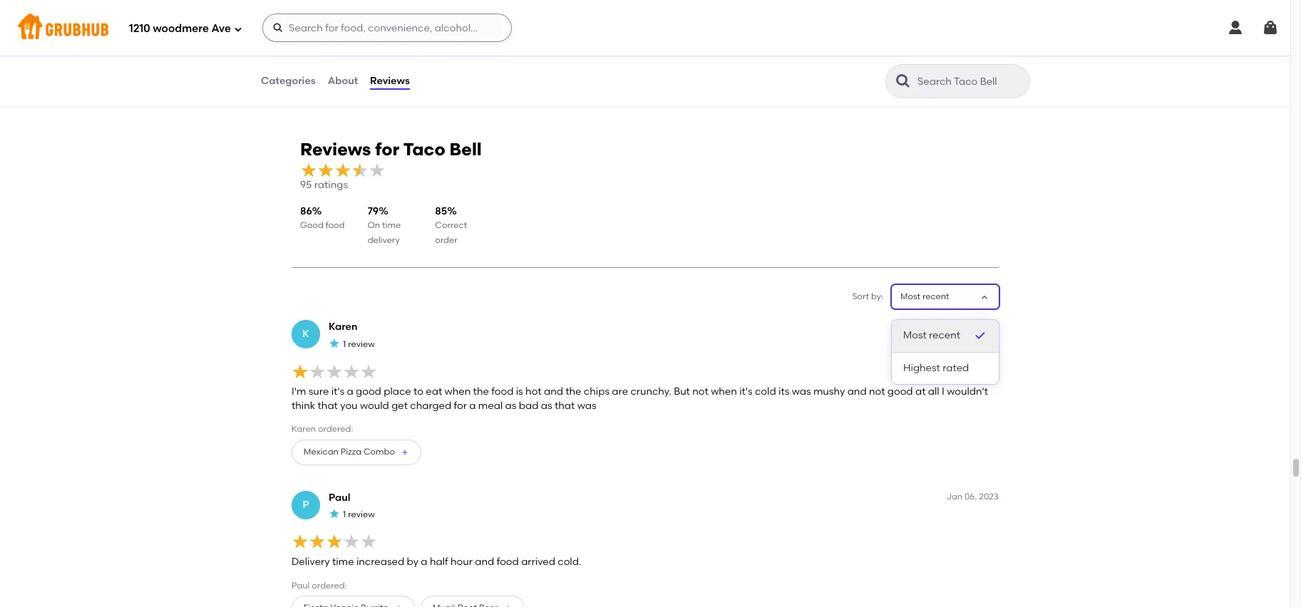 Task type: vqa. For each thing, say whether or not it's contained in the screenshot.


Task type: describe. For each thing, give the bounding box(es) containing it.
1 when from the left
[[445, 386, 471, 398]]

think
[[292, 400, 315, 412]]

2 20–30 min 2.65 mi from the left
[[791, 50, 833, 72]]

cold
[[755, 386, 776, 398]]

most inside field
[[901, 292, 921, 302]]

is
[[516, 386, 523, 398]]

jul
[[950, 321, 963, 331]]

taco bell
[[281, 13, 332, 26]]

ratings for 20 ratings
[[976, 64, 1010, 76]]

highest
[[904, 362, 941, 374]]

paul ordered:
[[292, 581, 347, 591]]

rated
[[943, 362, 970, 374]]

2 2.65 from the left
[[791, 62, 808, 72]]

85 correct order
[[435, 205, 467, 245]]

delivery
[[368, 235, 400, 245]]

on
[[368, 221, 380, 231]]

2 that from the left
[[555, 400, 575, 412]]

would
[[360, 400, 389, 412]]

1 vertical spatial time
[[332, 557, 354, 569]]

karen for karen
[[329, 321, 358, 333]]

are
[[612, 386, 628, 398]]

2 mi from the left
[[556, 62, 566, 72]]

86
[[300, 205, 312, 217]]

2023 for delivery time increased by a half hour and food arrived cold.
[[980, 492, 999, 502]]

1 good from the left
[[356, 386, 381, 398]]

bad
[[519, 400, 539, 412]]

0 vertical spatial most recent
[[901, 292, 950, 302]]

taco bell link
[[281, 12, 500, 28]]

delivery
[[292, 557, 330, 569]]

86 good food
[[300, 205, 345, 231]]

karen ordered:
[[292, 425, 353, 435]]

star icon image for karen
[[329, 338, 340, 349]]

correct
[[435, 221, 467, 231]]

1 review for paul
[[343, 510, 375, 520]]

1 it's from the left
[[331, 386, 345, 398]]

2 as from the left
[[541, 400, 553, 412]]

subscription pass image
[[281, 32, 295, 43]]

caret down icon image
[[979, 291, 991, 303]]

by
[[407, 557, 419, 569]]

all
[[929, 386, 940, 398]]

2 20–30 from the left
[[791, 50, 816, 60]]

ave
[[212, 22, 231, 35]]

ordered: for sure
[[318, 425, 353, 435]]

most inside option
[[904, 330, 927, 342]]

hot
[[526, 386, 542, 398]]

categories button
[[260, 56, 316, 107]]

1 review for karen
[[343, 339, 375, 349]]

79 on time delivery
[[368, 205, 401, 245]]

1210
[[129, 22, 150, 35]]

bowls
[[301, 32, 325, 42]]

about button
[[327, 56, 359, 107]]

good
[[300, 221, 324, 231]]

categories
[[261, 75, 316, 87]]

order
[[435, 235, 458, 245]]

08,
[[965, 321, 977, 331]]

arrived
[[522, 557, 556, 569]]

woodmere
[[153, 22, 209, 35]]

star icon image for paul
[[329, 509, 340, 520]]

but
[[674, 386, 690, 398]]

1 that from the left
[[318, 400, 338, 412]]

plus icon image inside mexican pizza combo button
[[401, 448, 409, 457]]

highest rated
[[904, 362, 970, 374]]

most recent inside option
[[904, 330, 961, 342]]

95 ratings
[[300, 179, 348, 191]]

delivery time increased by a half hour and food arrived cold.
[[292, 557, 582, 569]]

crunchy.
[[631, 386, 672, 398]]

hour
[[451, 557, 473, 569]]

i'm sure it's a good place to eat when the food is hot and the chips are crunchy. but not when it's cold its was mushy  and not good at all  i wouldn't think that you would get charged for a meal as bad as that was
[[292, 386, 989, 412]]

1 vertical spatial a
[[470, 400, 476, 412]]

20
[[962, 64, 974, 76]]

paul for paul
[[329, 492, 351, 504]]

taco inside "link"
[[281, 13, 309, 26]]

2 the from the left
[[566, 386, 582, 398]]

increased
[[357, 557, 405, 569]]

reviews for reviews for taco bell
[[300, 139, 371, 160]]

95
[[300, 179, 312, 191]]

1 vertical spatial bell
[[450, 139, 482, 160]]

cold.
[[558, 557, 582, 569]]

recent inside most recent field
[[923, 292, 950, 302]]

search icon image
[[895, 73, 912, 90]]

food inside 86 good food
[[326, 221, 345, 231]]

sure
[[309, 386, 329, 398]]

2 it's from the left
[[740, 386, 753, 398]]

half
[[430, 557, 448, 569]]



Task type: locate. For each thing, give the bounding box(es) containing it.
reviews up 95 ratings
[[300, 139, 371, 160]]

Search for food, convenience, alcohol... search field
[[262, 14, 512, 42]]

1 vertical spatial most recent
[[904, 330, 961, 342]]

0 vertical spatial food
[[326, 221, 345, 231]]

most recent up the most recent option
[[901, 292, 950, 302]]

0 vertical spatial review
[[348, 339, 375, 349]]

jan
[[947, 492, 963, 502]]

its
[[779, 386, 790, 398]]

1 right k
[[343, 339, 346, 349]]

you
[[340, 400, 358, 412]]

Search Taco Bell search field
[[917, 75, 1026, 88]]

review for paul
[[348, 510, 375, 520]]

1 mi from the left
[[302, 62, 312, 72]]

karen right k
[[329, 321, 358, 333]]

2 when from the left
[[711, 386, 737, 398]]

it's left cold
[[740, 386, 753, 398]]

ordered:
[[318, 425, 353, 435], [312, 581, 347, 591]]

1 vertical spatial paul
[[292, 581, 310, 591]]

1 vertical spatial for
[[454, 400, 467, 412]]

paul
[[329, 492, 351, 504], [292, 581, 310, 591]]

1 horizontal spatial was
[[792, 386, 811, 398]]

0 horizontal spatial good
[[356, 386, 381, 398]]

0 vertical spatial 2023
[[980, 321, 999, 331]]

2 star icon image from the top
[[329, 509, 340, 520]]

1 vertical spatial star icon image
[[329, 509, 340, 520]]

was right its
[[792, 386, 811, 398]]

check icon image
[[974, 329, 988, 343]]

0 horizontal spatial 2.65
[[536, 62, 553, 72]]

2023 right 08,
[[980, 321, 999, 331]]

sort by:
[[853, 292, 884, 302]]

0 horizontal spatial a
[[347, 386, 354, 398]]

0 vertical spatial paul
[[329, 492, 351, 504]]

1 horizontal spatial bell
[[450, 139, 482, 160]]

paul right p
[[329, 492, 351, 504]]

time
[[382, 221, 401, 231], [332, 557, 354, 569]]

0 horizontal spatial bell
[[311, 13, 332, 26]]

reviews inside "button"
[[370, 75, 410, 87]]

2 vertical spatial a
[[421, 557, 428, 569]]

1 vertical spatial was
[[578, 400, 597, 412]]

recent
[[923, 292, 950, 302], [929, 330, 961, 342]]

p
[[303, 499, 309, 511]]

karen down think
[[292, 425, 316, 435]]

0 horizontal spatial not
[[693, 386, 709, 398]]

good up would
[[356, 386, 381, 398]]

jul 08, 2023
[[950, 321, 999, 331]]

a up you
[[347, 386, 354, 398]]

mexican pizza combo button
[[292, 440, 421, 466]]

food right good
[[326, 221, 345, 231]]

0 horizontal spatial that
[[318, 400, 338, 412]]

food left "is"
[[492, 386, 514, 398]]

was
[[792, 386, 811, 398], [578, 400, 597, 412]]

1 vertical spatial recent
[[929, 330, 961, 342]]

15–25
[[281, 50, 304, 60]]

place
[[384, 386, 411, 398]]

star icon image right p
[[329, 509, 340, 520]]

to
[[414, 386, 424, 398]]

taco up 85
[[403, 139, 446, 160]]

0 vertical spatial ratings
[[976, 64, 1010, 76]]

2 1 review from the top
[[343, 510, 375, 520]]

1 for karen
[[343, 339, 346, 349]]

0 horizontal spatial it's
[[331, 386, 345, 398]]

most recent
[[901, 292, 950, 302], [904, 330, 961, 342]]

1 vertical spatial reviews
[[300, 139, 371, 160]]

time inside 79 on time delivery
[[382, 221, 401, 231]]

1 horizontal spatial that
[[555, 400, 575, 412]]

1 horizontal spatial it's
[[740, 386, 753, 398]]

for inside i'm sure it's a good place to eat when the food is hot and the chips are crunchy. but not when it's cold its was mushy  and not good at all  i wouldn't think that you would get charged for a meal as bad as that was
[[454, 400, 467, 412]]

1 horizontal spatial 2.65
[[791, 62, 808, 72]]

recent up the most recent option
[[923, 292, 950, 302]]

food
[[326, 221, 345, 231], [492, 386, 514, 398], [497, 557, 519, 569]]

i
[[942, 386, 945, 398]]

main navigation navigation
[[0, 0, 1291, 56]]

1 vertical spatial 1 review
[[343, 510, 375, 520]]

0 horizontal spatial was
[[578, 400, 597, 412]]

0 vertical spatial 1 review
[[343, 339, 375, 349]]

1 vertical spatial 1
[[343, 510, 346, 520]]

1 horizontal spatial not
[[869, 386, 886, 398]]

0 vertical spatial reviews
[[370, 75, 410, 87]]

0 horizontal spatial ratings
[[314, 179, 348, 191]]

1 horizontal spatial mi
[[556, 62, 566, 72]]

mi inside '15–25 min 0.80 mi'
[[302, 62, 312, 72]]

for right charged
[[454, 400, 467, 412]]

2 2023 from the top
[[980, 492, 999, 502]]

0 horizontal spatial karen
[[292, 425, 316, 435]]

0 vertical spatial bell
[[311, 13, 332, 26]]

star icon image right k
[[329, 338, 340, 349]]

karen for karen ordered:
[[292, 425, 316, 435]]

1 review from the top
[[348, 339, 375, 349]]

that down sure
[[318, 400, 338, 412]]

0 horizontal spatial as
[[505, 400, 517, 412]]

1 horizontal spatial ratings
[[976, 64, 1010, 76]]

1 horizontal spatial and
[[544, 386, 563, 398]]

ratings right 20
[[976, 64, 1010, 76]]

0 horizontal spatial min
[[306, 50, 321, 60]]

2.65
[[536, 62, 553, 72], [791, 62, 808, 72]]

ordered: for time
[[312, 581, 347, 591]]

0 vertical spatial star icon image
[[329, 338, 340, 349]]

1 horizontal spatial karen
[[329, 321, 358, 333]]

food left arrived
[[497, 557, 519, 569]]

ratings for 95 ratings
[[314, 179, 348, 191]]

mushy
[[814, 386, 845, 398]]

1210 woodmere ave
[[129, 22, 231, 35]]

2 horizontal spatial min
[[818, 50, 833, 60]]

good left at at right bottom
[[888, 386, 913, 398]]

min inside '15–25 min 0.80 mi'
[[306, 50, 321, 60]]

most right by:
[[901, 292, 921, 302]]

reviews
[[370, 75, 410, 87], [300, 139, 371, 160]]

1 20–30 min 2.65 mi from the left
[[536, 50, 579, 72]]

0 vertical spatial most
[[901, 292, 921, 302]]

Sort by: field
[[901, 291, 950, 303]]

as down "is"
[[505, 400, 517, 412]]

reviews right about on the top of page
[[370, 75, 410, 87]]

sort
[[853, 292, 870, 302]]

as right bad
[[541, 400, 553, 412]]

1 not from the left
[[693, 386, 709, 398]]

reviews for taco bell
[[300, 139, 482, 160]]

0 vertical spatial a
[[347, 386, 354, 398]]

paul down delivery
[[292, 581, 310, 591]]

1 20–30 from the left
[[536, 50, 561, 60]]

by:
[[872, 292, 884, 302]]

1 1 from the top
[[343, 339, 346, 349]]

review right k
[[348, 339, 375, 349]]

charged
[[410, 400, 452, 412]]

most up the highest
[[904, 330, 927, 342]]

svg image
[[1228, 19, 1245, 36], [1263, 19, 1280, 36], [272, 22, 284, 34], [234, 25, 242, 33]]

1 horizontal spatial 20–30
[[791, 50, 816, 60]]

1 vertical spatial 2023
[[980, 492, 999, 502]]

meal
[[479, 400, 503, 412]]

2 1 from the top
[[343, 510, 346, 520]]

20–30 min 2.65 mi
[[536, 50, 579, 72], [791, 50, 833, 72]]

1 right p
[[343, 510, 346, 520]]

06,
[[965, 492, 977, 502]]

1 review up increased
[[343, 510, 375, 520]]

get
[[392, 400, 408, 412]]

was down the chips
[[578, 400, 597, 412]]

reviews button
[[370, 56, 411, 107]]

2023
[[980, 321, 999, 331], [980, 492, 999, 502]]

a left meal
[[470, 400, 476, 412]]

most
[[901, 292, 921, 302], [904, 330, 927, 342]]

min
[[306, 50, 321, 60], [563, 50, 579, 60], [818, 50, 833, 60]]

1 horizontal spatial taco
[[403, 139, 446, 160]]

not
[[693, 386, 709, 398], [869, 386, 886, 398]]

15–25 min 0.80 mi
[[281, 50, 321, 72]]

0 vertical spatial recent
[[923, 292, 950, 302]]

most recent option
[[892, 320, 999, 353]]

as
[[505, 400, 517, 412], [541, 400, 553, 412]]

0 horizontal spatial 20–30 min 2.65 mi
[[536, 50, 579, 72]]

1 horizontal spatial min
[[563, 50, 579, 60]]

at
[[916, 386, 926, 398]]

when right eat
[[445, 386, 471, 398]]

1 as from the left
[[505, 400, 517, 412]]

chips
[[584, 386, 610, 398]]

1 the from the left
[[473, 386, 489, 398]]

ordered: down delivery
[[312, 581, 347, 591]]

1 horizontal spatial a
[[421, 557, 428, 569]]

1 horizontal spatial as
[[541, 400, 553, 412]]

for
[[375, 139, 400, 160], [454, 400, 467, 412]]

1 horizontal spatial time
[[382, 221, 401, 231]]

pizza
[[341, 447, 362, 457]]

and right hour
[[475, 557, 495, 569]]

1 horizontal spatial for
[[454, 400, 467, 412]]

1
[[343, 339, 346, 349], [343, 510, 346, 520]]

paul for paul ordered:
[[292, 581, 310, 591]]

not left at at right bottom
[[869, 386, 886, 398]]

1 horizontal spatial the
[[566, 386, 582, 398]]

0 vertical spatial karen
[[329, 321, 358, 333]]

bell
[[311, 13, 332, 26], [450, 139, 482, 160]]

that right bad
[[555, 400, 575, 412]]

0 vertical spatial taco
[[281, 13, 309, 26]]

review up increased
[[348, 510, 375, 520]]

jan 06, 2023
[[947, 492, 999, 502]]

3 min from the left
[[818, 50, 833, 60]]

0 horizontal spatial taco
[[281, 13, 309, 26]]

1 horizontal spatial good
[[888, 386, 913, 398]]

a right by
[[421, 557, 428, 569]]

the
[[473, 386, 489, 398], [566, 386, 582, 398]]

a
[[347, 386, 354, 398], [470, 400, 476, 412], [421, 557, 428, 569]]

eat
[[426, 386, 442, 398]]

ratings right 95
[[314, 179, 348, 191]]

recent left 08,
[[929, 330, 961, 342]]

the left the chips
[[566, 386, 582, 398]]

combo
[[364, 447, 395, 457]]

it's up you
[[331, 386, 345, 398]]

0 horizontal spatial paul
[[292, 581, 310, 591]]

1 1 review from the top
[[343, 339, 375, 349]]

for up 79
[[375, 139, 400, 160]]

2 review from the top
[[348, 510, 375, 520]]

0 horizontal spatial mi
[[302, 62, 312, 72]]

1 vertical spatial most
[[904, 330, 927, 342]]

and right mushy
[[848, 386, 867, 398]]

ordered: up mexican pizza combo
[[318, 425, 353, 435]]

2023 right 06,
[[980, 492, 999, 502]]

good
[[356, 386, 381, 398], [888, 386, 913, 398]]

wouldn't
[[947, 386, 989, 398]]

taco up 'subscription pass' icon
[[281, 13, 309, 26]]

review for karen
[[348, 339, 375, 349]]

2 horizontal spatial and
[[848, 386, 867, 398]]

1 min from the left
[[306, 50, 321, 60]]

2 horizontal spatial a
[[470, 400, 476, 412]]

0 horizontal spatial time
[[332, 557, 354, 569]]

bell inside "link"
[[311, 13, 332, 26]]

2023 for i'm sure it's a good place to eat when the food is hot and the chips are crunchy. but not when it's cold its was mushy  and not good at all  i wouldn't think that you would get charged for a meal as bad as that was
[[980, 321, 999, 331]]

20–30
[[536, 50, 561, 60], [791, 50, 816, 60]]

1 horizontal spatial when
[[711, 386, 737, 398]]

0 vertical spatial ordered:
[[318, 425, 353, 435]]

mexican
[[304, 447, 339, 457]]

k
[[303, 328, 309, 340]]

the up meal
[[473, 386, 489, 398]]

2 vertical spatial food
[[497, 557, 519, 569]]

1 vertical spatial food
[[492, 386, 514, 398]]

0.80
[[281, 62, 299, 72]]

1 2023 from the top
[[980, 321, 999, 331]]

0 vertical spatial was
[[792, 386, 811, 398]]

star icon image
[[329, 338, 340, 349], [329, 509, 340, 520]]

karen
[[329, 321, 358, 333], [292, 425, 316, 435]]

0 horizontal spatial for
[[375, 139, 400, 160]]

1 vertical spatial karen
[[292, 425, 316, 435]]

85
[[435, 205, 447, 217]]

that
[[318, 400, 338, 412], [555, 400, 575, 412]]

1 for paul
[[343, 510, 346, 520]]

0 horizontal spatial and
[[475, 557, 495, 569]]

not right but
[[693, 386, 709, 398]]

taco
[[281, 13, 309, 26], [403, 139, 446, 160]]

2 good from the left
[[888, 386, 913, 398]]

0 horizontal spatial the
[[473, 386, 489, 398]]

time right delivery
[[332, 557, 354, 569]]

1 vertical spatial taco
[[403, 139, 446, 160]]

1 vertical spatial ordered:
[[312, 581, 347, 591]]

1 vertical spatial review
[[348, 510, 375, 520]]

time up delivery
[[382, 221, 401, 231]]

1 review right k
[[343, 339, 375, 349]]

1 horizontal spatial paul
[[329, 492, 351, 504]]

0 vertical spatial for
[[375, 139, 400, 160]]

2 not from the left
[[869, 386, 886, 398]]

0 vertical spatial 1
[[343, 339, 346, 349]]

when left cold
[[711, 386, 737, 398]]

1 2.65 from the left
[[536, 62, 553, 72]]

0 horizontal spatial 20–30
[[536, 50, 561, 60]]

food inside i'm sure it's a good place to eat when the food is hot and the chips are crunchy. but not when it's cold its was mushy  and not good at all  i wouldn't think that you would get charged for a meal as bad as that was
[[492, 386, 514, 398]]

most recent up the highest rated
[[904, 330, 961, 342]]

0 vertical spatial time
[[382, 221, 401, 231]]

2 horizontal spatial mi
[[811, 62, 821, 72]]

recent inside the most recent option
[[929, 330, 961, 342]]

1 star icon image from the top
[[329, 338, 340, 349]]

mexican pizza combo
[[304, 447, 395, 457]]

ratings
[[976, 64, 1010, 76], [314, 179, 348, 191]]

and right hot
[[544, 386, 563, 398]]

1 horizontal spatial 20–30 min 2.65 mi
[[791, 50, 833, 72]]

0 horizontal spatial when
[[445, 386, 471, 398]]

79
[[368, 205, 379, 217]]

2 min from the left
[[563, 50, 579, 60]]

reviews for reviews
[[370, 75, 410, 87]]

1 vertical spatial ratings
[[314, 179, 348, 191]]

plus icon image
[[401, 448, 409, 457], [395, 605, 403, 608], [504, 605, 513, 608]]

about
[[328, 75, 358, 87]]

20 ratings
[[962, 64, 1010, 76]]

i'm
[[292, 386, 306, 398]]

3 mi from the left
[[811, 62, 821, 72]]



